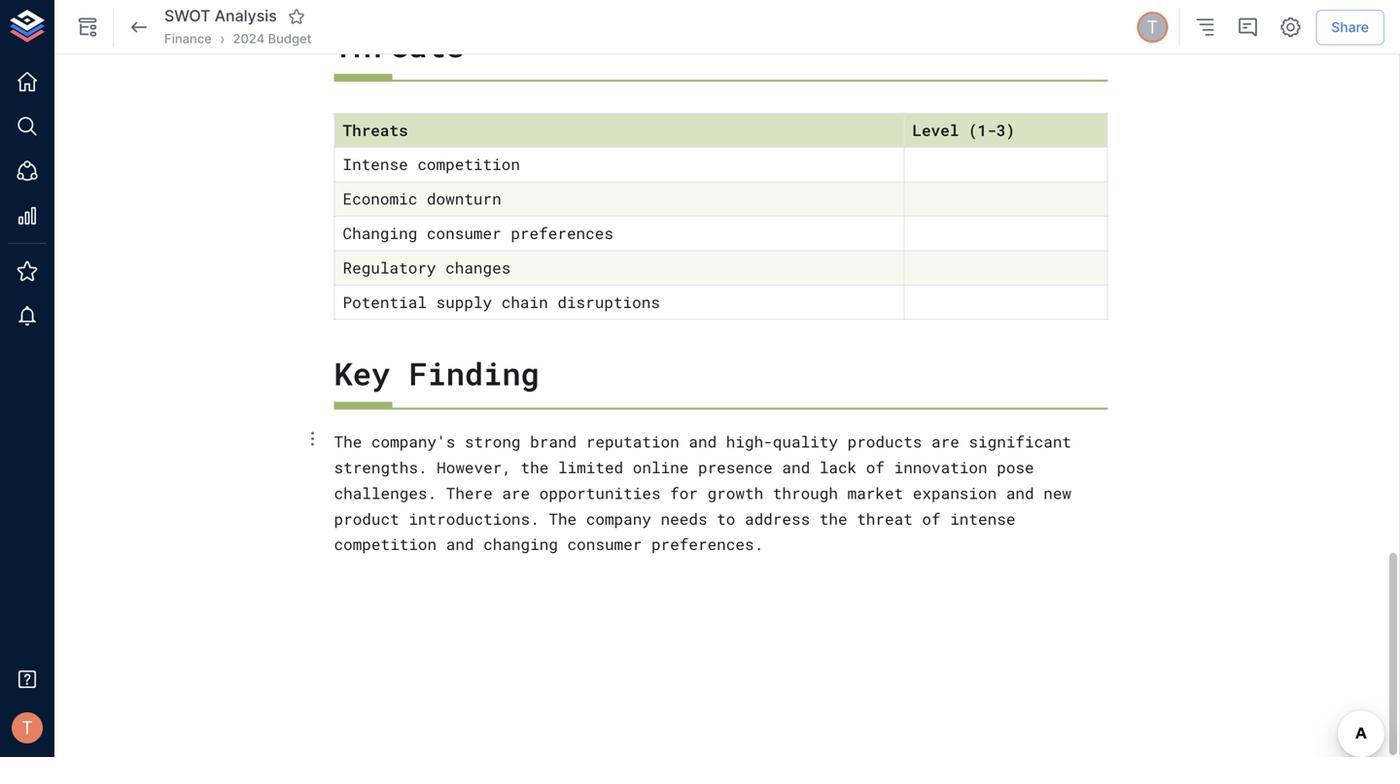 Task type: locate. For each thing, give the bounding box(es) containing it.
products
[[848, 431, 922, 452]]

the down brand on the left of the page
[[521, 457, 549, 478]]

reputation
[[586, 431, 680, 452]]

0 horizontal spatial consumer
[[427, 223, 502, 244]]

disruptions
[[558, 292, 660, 313]]

competition
[[418, 154, 520, 175], [334, 534, 437, 555]]

changes
[[446, 257, 511, 278]]

strengths.
[[334, 457, 427, 478]]

to
[[717, 508, 736, 529]]

presence
[[698, 457, 773, 478]]

the company's strong brand reputation and high-quality products are significant strengths. however, the limited online presence and lack of innovation pose challenges. there are opportunities for growth through market expansion and new product introductions. the company needs to address the threat of intense competition and changing consumer preferences.
[[334, 431, 1081, 555]]

consumer inside "the company's strong brand reputation and high-quality products are significant strengths. however, the limited online presence and lack of innovation pose challenges. there are opportunities for growth through market expansion and new product introductions. the company needs to address the threat of intense competition and changing consumer preferences."
[[568, 534, 642, 555]]

for
[[670, 483, 698, 504]]

0 horizontal spatial of
[[866, 457, 885, 478]]

0 vertical spatial t
[[1147, 16, 1158, 38]]

company's
[[371, 431, 455, 452]]

1 horizontal spatial consumer
[[568, 534, 642, 555]]

the
[[521, 457, 549, 478], [820, 508, 848, 529]]

1 vertical spatial of
[[922, 508, 941, 529]]

0 horizontal spatial the
[[521, 457, 549, 478]]

consumer down downturn
[[427, 223, 502, 244]]

of down expansion
[[922, 508, 941, 529]]

regulatory
[[343, 257, 436, 278]]

0 vertical spatial threats
[[334, 25, 465, 66]]

the up strengths.
[[334, 431, 362, 452]]

0 vertical spatial t button
[[1134, 9, 1171, 46]]

0 vertical spatial the
[[521, 457, 549, 478]]

the
[[334, 431, 362, 452], [549, 508, 577, 529]]

needs
[[661, 508, 708, 529]]

2024 budget link
[[233, 30, 312, 48]]

0 horizontal spatial t
[[22, 718, 33, 739]]

threat
[[857, 508, 913, 529]]

of
[[866, 457, 885, 478], [922, 508, 941, 529]]

new
[[1044, 483, 1072, 504]]

preferences
[[511, 223, 614, 244]]

are up the innovation
[[932, 431, 960, 452]]

t for the left t button
[[22, 718, 33, 739]]

budget
[[268, 31, 312, 46]]

market
[[848, 483, 904, 504]]

1 vertical spatial t
[[22, 718, 33, 739]]

growth
[[708, 483, 764, 504]]

1 vertical spatial the
[[549, 508, 577, 529]]

expansion
[[913, 483, 997, 504]]

the down through
[[820, 508, 848, 529]]

pose
[[997, 457, 1034, 478]]

share
[[1332, 19, 1369, 35]]

potential
[[343, 292, 427, 313]]

t button
[[1134, 9, 1171, 46], [6, 707, 49, 750]]

intense
[[950, 508, 1016, 529]]

0 vertical spatial competition
[[418, 154, 520, 175]]

share button
[[1316, 9, 1385, 45]]

finding
[[409, 353, 540, 394]]

competition down "product"
[[334, 534, 437, 555]]

1 vertical spatial the
[[820, 508, 848, 529]]

preferences.
[[652, 534, 764, 555]]

0 horizontal spatial are
[[502, 483, 530, 504]]

finance
[[164, 31, 212, 46]]

(1-
[[969, 119, 997, 140]]

1 horizontal spatial t button
[[1134, 9, 1171, 46]]

swot
[[164, 6, 211, 25]]

regulatory changes
[[343, 257, 511, 278]]

2024
[[233, 31, 265, 46]]

online
[[633, 457, 689, 478]]

downturn
[[427, 188, 502, 209]]

0 vertical spatial are
[[932, 431, 960, 452]]

0 vertical spatial consumer
[[427, 223, 502, 244]]

product
[[334, 508, 399, 529]]

strong
[[465, 431, 521, 452]]

and
[[689, 431, 717, 452], [782, 457, 810, 478], [1006, 483, 1034, 504], [446, 534, 474, 555]]

1 horizontal spatial are
[[932, 431, 960, 452]]

brand
[[530, 431, 577, 452]]

are
[[932, 431, 960, 452], [502, 483, 530, 504]]

changing
[[483, 534, 558, 555]]

consumer
[[427, 223, 502, 244], [568, 534, 642, 555]]

1 vertical spatial consumer
[[568, 534, 642, 555]]

consumer down company
[[568, 534, 642, 555]]

1 vertical spatial competition
[[334, 534, 437, 555]]

threats
[[334, 25, 465, 66], [343, 119, 408, 140]]

and down introductions.
[[446, 534, 474, 555]]

1 vertical spatial threats
[[343, 119, 408, 140]]

intense
[[343, 154, 408, 175]]

limited
[[558, 457, 624, 478]]

1 vertical spatial are
[[502, 483, 530, 504]]

1 vertical spatial t button
[[6, 707, 49, 750]]

›
[[220, 29, 225, 48]]

show wiki image
[[76, 16, 99, 39]]

innovation
[[894, 457, 988, 478]]

1 horizontal spatial the
[[820, 508, 848, 529]]

there
[[446, 483, 493, 504]]

the down the opportunities
[[549, 508, 577, 529]]

are right the there
[[502, 483, 530, 504]]

0 vertical spatial the
[[334, 431, 362, 452]]

of up the market
[[866, 457, 885, 478]]

t
[[1147, 16, 1158, 38], [22, 718, 33, 739]]

competition inside "the company's strong brand reputation and high-quality products are significant strengths. however, the limited online presence and lack of innovation pose challenges. there are opportunities for growth through market expansion and new product introductions. the company needs to address the threat of intense competition and changing consumer preferences."
[[334, 534, 437, 555]]

1 horizontal spatial t
[[1147, 16, 1158, 38]]

competition up downturn
[[418, 154, 520, 175]]

level (1-3)
[[913, 119, 1015, 140]]



Task type: vqa. For each thing, say whether or not it's contained in the screenshot.
Unpin icon to the bottom
no



Task type: describe. For each thing, give the bounding box(es) containing it.
company
[[586, 508, 652, 529]]

1 horizontal spatial the
[[549, 508, 577, 529]]

chain
[[502, 292, 548, 313]]

potential supply chain disruptions
[[343, 292, 660, 313]]

opportunities
[[540, 483, 661, 504]]

introductions.
[[409, 508, 540, 529]]

swot analysis
[[164, 6, 277, 25]]

finance link
[[164, 30, 212, 48]]

economic downturn
[[343, 188, 502, 209]]

and up through
[[782, 457, 810, 478]]

through
[[773, 483, 838, 504]]

t for right t button
[[1147, 16, 1158, 38]]

significant
[[969, 431, 1072, 452]]

settings image
[[1279, 16, 1302, 39]]

go back image
[[127, 16, 151, 39]]

favorite image
[[288, 8, 305, 25]]

challenges.
[[334, 483, 437, 504]]

however,
[[437, 457, 511, 478]]

and down pose
[[1006, 483, 1034, 504]]

0 horizontal spatial the
[[334, 431, 362, 452]]

0 horizontal spatial t button
[[6, 707, 49, 750]]

and up presence
[[689, 431, 717, 452]]

key
[[334, 353, 390, 394]]

changing consumer preferences
[[343, 223, 614, 244]]

quality
[[773, 431, 838, 452]]

intense competition
[[343, 154, 520, 175]]

key finding
[[334, 353, 540, 394]]

analysis
[[215, 6, 277, 25]]

changing
[[343, 223, 418, 244]]

level
[[913, 119, 959, 140]]

supply
[[436, 292, 492, 313]]

table of contents image
[[1194, 16, 1217, 39]]

comments image
[[1236, 16, 1260, 39]]

3)
[[997, 119, 1015, 140]]

0 vertical spatial of
[[866, 457, 885, 478]]

1 horizontal spatial of
[[922, 508, 941, 529]]

economic
[[343, 188, 418, 209]]

lack
[[820, 457, 857, 478]]

high-
[[726, 431, 773, 452]]

address
[[745, 508, 810, 529]]

finance › 2024 budget
[[164, 29, 312, 48]]



